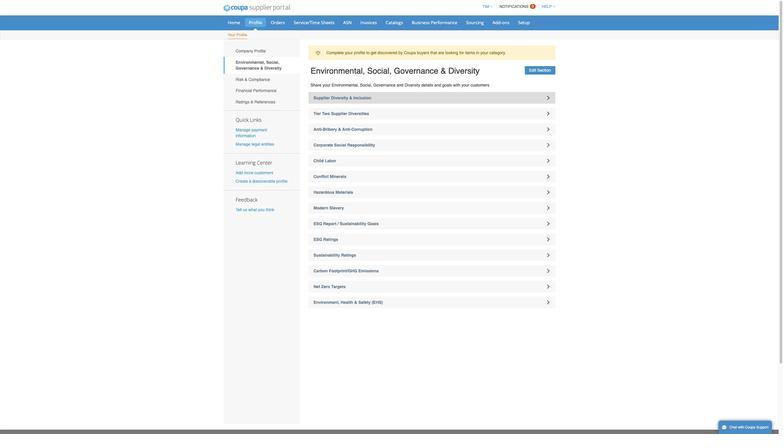 Task type: locate. For each thing, give the bounding box(es) containing it.
help
[[542, 4, 552, 9]]

create a discoverable profile
[[236, 179, 288, 184]]

performance up references
[[253, 88, 277, 93]]

learning
[[236, 159, 256, 166]]

0 vertical spatial with
[[453, 83, 461, 87]]

esg ratings heading
[[309, 234, 556, 245]]

child labor
[[314, 158, 336, 163]]

supplier diversity & inclusion button
[[309, 92, 556, 104]]

coupa inside alert
[[404, 50, 416, 55]]

& inside heading
[[338, 127, 341, 132]]

2 vertical spatial ratings
[[341, 253, 356, 258]]

supplier inside dropdown button
[[314, 96, 330, 100]]

sustainability
[[340, 221, 367, 226], [314, 253, 340, 258]]

manage up information
[[236, 127, 251, 132]]

esg inside "dropdown button"
[[314, 237, 322, 242]]

compliance
[[249, 77, 270, 82]]

complete your profile to get discovered by coupa buyers that are looking for items in your category. alert
[[309, 45, 556, 60]]

and left the goals
[[435, 83, 441, 87]]

1 vertical spatial manage
[[236, 142, 251, 147]]

customers
[[471, 83, 490, 87], [255, 170, 273, 175]]

think
[[266, 208, 275, 212]]

1 horizontal spatial with
[[739, 425, 745, 429]]

conflict minerals heading
[[309, 171, 556, 182]]

manage
[[236, 127, 251, 132], [236, 142, 251, 147]]

& inside "heading"
[[355, 300, 358, 305]]

profile inside complete your profile to get discovered by coupa buyers that are looking for items in your category. alert
[[354, 50, 365, 55]]

2 and from the left
[[435, 83, 441, 87]]

manage for manage legal entities
[[236, 142, 251, 147]]

esg report / sustainability goals heading
[[309, 218, 556, 230]]

& right risk
[[245, 77, 248, 82]]

1 vertical spatial performance
[[253, 88, 277, 93]]

sustainability down esg ratings
[[314, 253, 340, 258]]

0 horizontal spatial environmental, social, governance & diversity
[[236, 60, 282, 71]]

0 horizontal spatial coupa
[[404, 50, 416, 55]]

performance right 'business'
[[431, 20, 458, 25]]

1 horizontal spatial performance
[[431, 20, 458, 25]]

carbon footprint/ghg emissions button
[[309, 265, 556, 277]]

2 esg from the top
[[314, 237, 322, 242]]

1 vertical spatial coupa
[[746, 425, 756, 429]]

by
[[399, 50, 403, 55]]

manage inside manage payment information
[[236, 127, 251, 132]]

risk & compliance link
[[224, 74, 300, 85]]

carbon
[[314, 269, 328, 273]]

1 horizontal spatial customers
[[471, 83, 490, 87]]

service/time sheets link
[[290, 18, 339, 27]]

ratings inside "dropdown button"
[[324, 237, 338, 242]]

0 horizontal spatial with
[[453, 83, 461, 87]]

esg left report
[[314, 221, 322, 226]]

coupa supplier portal image
[[219, 1, 294, 15]]

profile right your
[[237, 33, 247, 37]]

0 vertical spatial performance
[[431, 20, 458, 25]]

chat with coupa support
[[730, 425, 769, 429]]

coupa
[[404, 50, 416, 55], [746, 425, 756, 429]]

1 vertical spatial profile
[[237, 33, 247, 37]]

profile left to
[[354, 50, 365, 55]]

environmental, up supplier diversity & inclusion
[[332, 83, 359, 87]]

with inside chat with coupa support button
[[739, 425, 745, 429]]

2 manage from the top
[[236, 142, 251, 147]]

chat
[[730, 425, 738, 429]]

& right bribery
[[338, 127, 341, 132]]

0 horizontal spatial anti-
[[314, 127, 323, 132]]

ratings for sustainability
[[341, 253, 356, 258]]

supplier diversity & inclusion heading
[[309, 92, 556, 104]]

social, up inclusion
[[360, 83, 373, 87]]

anti-bribery & anti-corruption button
[[309, 124, 556, 135]]

diversity down for
[[449, 66, 480, 76]]

2 vertical spatial profile
[[254, 49, 266, 53]]

environment, health & safety (ehs) heading
[[309, 297, 556, 308]]

navigation
[[480, 1, 556, 12]]

social, down get
[[368, 66, 392, 76]]

environmental, social, governance & diversity up compliance
[[236, 60, 282, 71]]

social,
[[266, 60, 280, 65], [368, 66, 392, 76], [360, 83, 373, 87]]

legal
[[252, 142, 260, 147]]

bribery
[[323, 127, 337, 132]]

anti- up the corporate social responsibility
[[342, 127, 352, 132]]

minerals
[[330, 174, 347, 179]]

child labor button
[[309, 155, 556, 167]]

2 vertical spatial environmental,
[[332, 83, 359, 87]]

diversity
[[265, 66, 282, 71], [449, 66, 480, 76], [405, 83, 421, 87], [331, 96, 348, 100]]

0 vertical spatial profile
[[354, 50, 365, 55]]

& inside dropdown button
[[350, 96, 353, 100]]

supplier down share
[[314, 96, 330, 100]]

supplier right two
[[331, 111, 348, 116]]

0 horizontal spatial profile
[[277, 179, 288, 184]]

tier two supplier diversities button
[[309, 108, 556, 119]]

profile right the discoverable
[[277, 179, 288, 184]]

0 vertical spatial esg
[[314, 221, 322, 226]]

0 vertical spatial supplier
[[314, 96, 330, 100]]

1 horizontal spatial and
[[435, 83, 441, 87]]

social, down company profile link
[[266, 60, 280, 65]]

coupa inside button
[[746, 425, 756, 429]]

0 horizontal spatial and
[[397, 83, 404, 87]]

edit section
[[530, 68, 551, 73]]

0 vertical spatial coupa
[[404, 50, 416, 55]]

environmental, social, governance & diversity up 'share your environmental, social, governance and diversity details and goals with your customers'
[[311, 66, 480, 76]]

for
[[460, 50, 465, 55]]

1 vertical spatial supplier
[[331, 111, 348, 116]]

profile for company profile
[[254, 49, 266, 53]]

center
[[257, 159, 273, 166]]

your
[[228, 33, 236, 37]]

add more customers link
[[236, 170, 273, 175]]

& left inclusion
[[350, 96, 353, 100]]

1 horizontal spatial profile
[[354, 50, 365, 55]]

coupa left 'support'
[[746, 425, 756, 429]]

invoices link
[[357, 18, 381, 27]]

0 vertical spatial manage
[[236, 127, 251, 132]]

environmental, down complete
[[311, 66, 365, 76]]

ratings up carbon footprint/ghg emissions
[[341, 253, 356, 258]]

1 anti- from the left
[[314, 127, 323, 132]]

1 horizontal spatial coupa
[[746, 425, 756, 429]]

1 horizontal spatial anti-
[[342, 127, 352, 132]]

environment,
[[314, 300, 340, 305]]

tier
[[314, 111, 321, 116]]

ratings & references link
[[224, 96, 300, 108]]

create
[[236, 179, 248, 184]]

esg up "sustainability ratings"
[[314, 237, 322, 242]]

your right complete
[[345, 50, 353, 55]]

manage down information
[[236, 142, 251, 147]]

labor
[[325, 158, 336, 163]]

0 vertical spatial customers
[[471, 83, 490, 87]]

buyers
[[417, 50, 430, 55]]

complete your profile to get discovered by coupa buyers that are looking for items in your category.
[[327, 50, 506, 55]]

esg for esg report / sustainability goals
[[314, 221, 322, 226]]

service/time
[[294, 20, 320, 25]]

add
[[236, 170, 243, 175]]

navigation containing notifications 0
[[480, 1, 556, 12]]

0 vertical spatial ratings
[[236, 100, 250, 104]]

invoices
[[361, 20, 377, 25]]

financial performance
[[236, 88, 277, 93]]

environmental, down company profile
[[236, 60, 265, 65]]

with right the goals
[[453, 83, 461, 87]]

anti-bribery & anti-corruption
[[314, 127, 373, 132]]

sustainability ratings heading
[[309, 249, 556, 261]]

1 horizontal spatial environmental, social, governance & diversity
[[311, 66, 480, 76]]

sustainability ratings
[[314, 253, 356, 258]]

a
[[249, 179, 251, 184]]

in
[[477, 50, 480, 55]]

coupa right "by" at right
[[404, 50, 416, 55]]

1 vertical spatial customers
[[255, 170, 273, 175]]

ratings
[[236, 100, 250, 104], [324, 237, 338, 242], [341, 253, 356, 258]]

1 esg from the top
[[314, 221, 322, 226]]

sustainability right the / at the left
[[340, 221, 367, 226]]

/
[[338, 221, 339, 226]]

(ehs)
[[372, 300, 383, 305]]

1 horizontal spatial supplier
[[331, 111, 348, 116]]

anti- down tier
[[314, 127, 323, 132]]

profile up environmental, social, governance & diversity link
[[254, 49, 266, 53]]

discovered
[[378, 50, 398, 55]]

1 vertical spatial profile
[[277, 179, 288, 184]]

with right chat on the bottom of page
[[739, 425, 745, 429]]

2 horizontal spatial ratings
[[341, 253, 356, 258]]

supplier inside dropdown button
[[331, 111, 348, 116]]

zero
[[321, 284, 330, 289]]

1 manage from the top
[[236, 127, 251, 132]]

and left details
[[397, 83, 404, 87]]

& left safety on the bottom left of the page
[[355, 300, 358, 305]]

performance for business performance
[[431, 20, 458, 25]]

performance for financial performance
[[253, 88, 277, 93]]

1 vertical spatial with
[[739, 425, 745, 429]]

your right share
[[323, 83, 331, 87]]

footprint/ghg
[[329, 269, 358, 273]]

1 vertical spatial ratings
[[324, 237, 338, 242]]

0 horizontal spatial performance
[[253, 88, 277, 93]]

esg inside dropdown button
[[314, 221, 322, 226]]

conflict
[[314, 174, 329, 179]]

tier two supplier diversities
[[314, 111, 369, 116]]

esg report / sustainability goals
[[314, 221, 379, 226]]

hazardous materials button
[[309, 186, 556, 198]]

your
[[345, 50, 353, 55], [481, 50, 489, 55], [323, 83, 331, 87], [462, 83, 470, 87]]

what
[[249, 208, 257, 212]]

ratings down report
[[324, 237, 338, 242]]

ratings down financial
[[236, 100, 250, 104]]

0 horizontal spatial supplier
[[314, 96, 330, 100]]

slavery
[[330, 206, 344, 210]]

profile
[[354, 50, 365, 55], [277, 179, 288, 184]]

net
[[314, 284, 320, 289]]

environmental,
[[236, 60, 265, 65], [311, 66, 365, 76], [332, 83, 359, 87]]

0 horizontal spatial ratings
[[236, 100, 250, 104]]

diversity up tier two supplier diversities
[[331, 96, 348, 100]]

supplier
[[314, 96, 330, 100], [331, 111, 348, 116]]

ratings inside dropdown button
[[341, 253, 356, 258]]

1 horizontal spatial ratings
[[324, 237, 338, 242]]

profile down coupa supplier portal image
[[249, 20, 262, 25]]

1 vertical spatial esg
[[314, 237, 322, 242]]

esg ratings
[[314, 237, 338, 242]]

financial performance link
[[224, 85, 300, 96]]

esg
[[314, 221, 322, 226], [314, 237, 322, 242]]

home link
[[224, 18, 244, 27]]



Task type: describe. For each thing, give the bounding box(es) containing it.
manage legal entities link
[[236, 142, 274, 147]]

chat with coupa support button
[[719, 421, 773, 434]]

diversity up risk & compliance link
[[265, 66, 282, 71]]

profile for your profile
[[237, 33, 247, 37]]

0 vertical spatial environmental,
[[236, 60, 265, 65]]

learning center
[[236, 159, 273, 166]]

conflict minerals button
[[309, 171, 556, 182]]

modern slavery button
[[309, 202, 556, 214]]

are
[[439, 50, 445, 55]]

add-ons link
[[489, 18, 514, 27]]

diversities
[[349, 111, 369, 116]]

& up the goals
[[441, 66, 446, 76]]

child labor heading
[[309, 155, 556, 167]]

goals
[[443, 83, 452, 87]]

1 vertical spatial sustainability
[[314, 253, 340, 258]]

targets
[[331, 284, 346, 289]]

payment
[[252, 127, 267, 132]]

2 vertical spatial social,
[[360, 83, 373, 87]]

your profile link
[[228, 31, 248, 39]]

health
[[341, 300, 353, 305]]

& up risk & compliance link
[[261, 66, 264, 71]]

diversity inside dropdown button
[[331, 96, 348, 100]]

safety
[[359, 300, 371, 305]]

1 vertical spatial social,
[[368, 66, 392, 76]]

tell us what you think
[[236, 208, 275, 212]]

0 vertical spatial profile
[[249, 20, 262, 25]]

orders link
[[267, 18, 289, 27]]

discoverable
[[253, 179, 276, 184]]

0 vertical spatial sustainability
[[340, 221, 367, 226]]

supplier diversity & inclusion
[[314, 96, 372, 100]]

business performance link
[[408, 18, 462, 27]]

feedback
[[236, 196, 258, 203]]

inclusion
[[354, 96, 372, 100]]

conflict minerals
[[314, 174, 347, 179]]

corporate social responsibility
[[314, 143, 375, 147]]

ratings & references
[[236, 100, 276, 104]]

add-
[[493, 20, 503, 25]]

report
[[324, 221, 337, 226]]

catalogs link
[[382, 18, 407, 27]]

tell
[[236, 208, 242, 212]]

looking
[[446, 50, 459, 55]]

modern slavery heading
[[309, 202, 556, 214]]

1 and from the left
[[397, 83, 404, 87]]

net zero targets heading
[[309, 281, 556, 293]]

edit
[[530, 68, 537, 73]]

hazardous
[[314, 190, 335, 195]]

add more customers
[[236, 170, 273, 175]]

tier two supplier diversities heading
[[309, 108, 556, 119]]

add-ons
[[493, 20, 510, 25]]

goals
[[368, 221, 379, 226]]

to
[[367, 50, 370, 55]]

your right the goals
[[462, 83, 470, 87]]

manage for manage payment information
[[236, 127, 251, 132]]

hazardous materials
[[314, 190, 353, 195]]

your profile
[[228, 33, 247, 37]]

quick links
[[236, 116, 262, 123]]

1 vertical spatial environmental,
[[311, 66, 365, 76]]

net zero targets button
[[309, 281, 556, 293]]

get
[[371, 50, 377, 55]]

ratings for esg
[[324, 237, 338, 242]]

create a discoverable profile link
[[236, 179, 288, 184]]

corporate social responsibility heading
[[309, 139, 556, 151]]

0 vertical spatial social,
[[266, 60, 280, 65]]

esg for esg ratings
[[314, 237, 322, 242]]

items
[[466, 50, 475, 55]]

references
[[255, 100, 276, 104]]

modern slavery
[[314, 206, 344, 210]]

financial
[[236, 88, 252, 93]]

home
[[228, 20, 240, 25]]

environment, health & safety (ehs) button
[[309, 297, 556, 308]]

tim link
[[480, 4, 493, 9]]

asn
[[344, 20, 352, 25]]

corporate
[[314, 143, 333, 147]]

carbon footprint/ghg emissions heading
[[309, 265, 556, 277]]

materials
[[336, 190, 353, 195]]

environment, health & safety (ehs)
[[314, 300, 383, 305]]

company profile
[[236, 49, 266, 53]]

notifications 0
[[500, 4, 534, 9]]

complete
[[327, 50, 344, 55]]

share your environmental, social, governance and diversity details and goals with your customers
[[311, 83, 490, 87]]

asn link
[[340, 18, 356, 27]]

your right in
[[481, 50, 489, 55]]

& down financial performance
[[251, 100, 254, 104]]

information
[[236, 133, 256, 138]]

0
[[532, 4, 534, 8]]

2 anti- from the left
[[342, 127, 352, 132]]

carbon footprint/ghg emissions
[[314, 269, 379, 273]]

child
[[314, 158, 324, 163]]

support
[[757, 425, 769, 429]]

entities
[[261, 142, 274, 147]]

company profile link
[[224, 45, 300, 57]]

corruption
[[352, 127, 373, 132]]

sheets
[[321, 20, 335, 25]]

risk & compliance
[[236, 77, 270, 82]]

hazardous materials heading
[[309, 186, 556, 198]]

category.
[[490, 50, 506, 55]]

edit section link
[[525, 66, 556, 75]]

sustainability ratings button
[[309, 249, 556, 261]]

orders
[[271, 20, 285, 25]]

anti-bribery & anti-corruption heading
[[309, 124, 556, 135]]

company
[[236, 49, 253, 53]]

diversity left details
[[405, 83, 421, 87]]

manage legal entities
[[236, 142, 274, 147]]

0 horizontal spatial customers
[[255, 170, 273, 175]]

help link
[[540, 4, 556, 9]]

service/time sheets
[[294, 20, 335, 25]]

two
[[322, 111, 330, 116]]

us
[[243, 208, 247, 212]]



Task type: vqa. For each thing, say whether or not it's contained in the screenshot.
THE SEARCH text field at the top right of page
no



